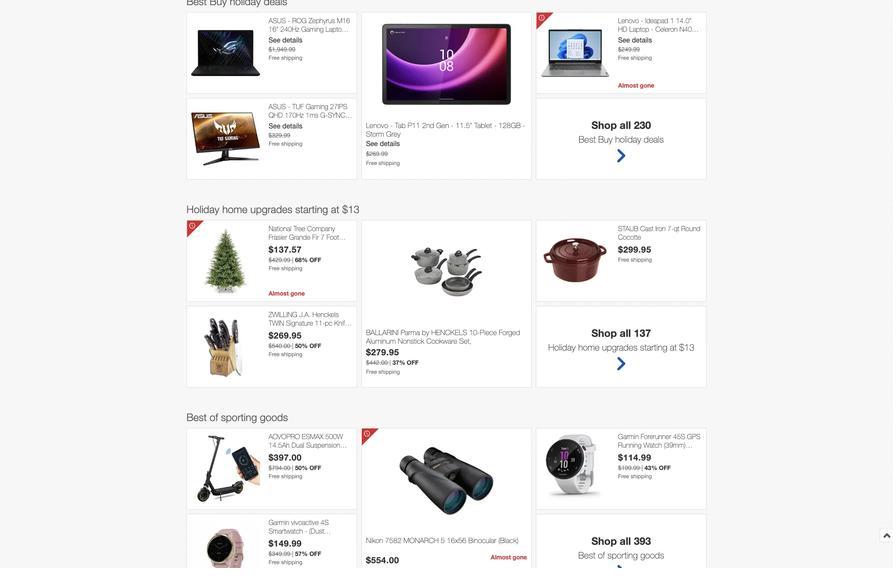 Task type: vqa. For each thing, say whether or not it's contained in the screenshot.
the places at the bottom of page
no



Task type: describe. For each thing, give the bounding box(es) containing it.
n4020
[[680, 25, 700, 33]]

details for see details $249.99 free shipping
[[632, 36, 652, 44]]

0 horizontal spatial upgrades
[[250, 204, 293, 216]]

twin
[[269, 319, 284, 327]]

| inside $137.57 $429.99 | 68% off free shipping
[[292, 257, 294, 264]]

500w
[[326, 433, 343, 441]]

170hz
[[285, 111, 304, 119]]

brake
[[283, 450, 300, 457]]

14.5ah
[[269, 441, 290, 449]]

$540.00
[[269, 343, 291, 350]]

free inside $397.00 $794.00 | 50% off free shipping
[[269, 473, 280, 480]]

$149.99
[[269, 538, 302, 549]]

0 vertical spatial dual
[[292, 441, 304, 449]]

forerunner
[[641, 433, 672, 441]]

qhd inside asus - rog zephyrus m16 16" 240hz gaming laptop qhd - intel 13th gen core i9 ...
[[269, 33, 283, 41]]

smartwatch
[[269, 527, 303, 535]]

$149.99 $349.99 | 57% off free shipping
[[269, 538, 321, 566]]

tuf
[[292, 103, 304, 111]]

rose/gold)
[[269, 536, 301, 543]]

off for $269.95
[[310, 342, 321, 350]]

| for $114.99
[[642, 465, 643, 472]]

0 vertical spatial home
[[222, 204, 248, 216]]

suspension
[[306, 441, 340, 449]]

free inside lenovo - tab p11 2nd gen - 11.5" tablet - 128gb - storm grey see details $269.99 free shipping
[[366, 160, 377, 166]]

p11
[[408, 121, 420, 130]]

box)
[[269, 250, 281, 258]]

free inside ballarini parma by henckels 10-piece forged aluminum nonstick cookware set, $279.95 $442.00 | 37% off free shipping
[[366, 369, 377, 375]]

see details link for asus - tuf gaming 27ips qhd 170hz 1ms g-sync compatible gaming monitor with...
[[269, 122, 303, 130]]

garmin forerunner 45s gps running watch (39mm) (white)
[[619, 433, 701, 457]]

137
[[634, 327, 651, 339]]

with
[[619, 33, 630, 41]]

128gb inside lenovo - tab p11 2nd gen - 11.5" tablet - 128gb - storm grey see details $269.99 free shipping
[[499, 121, 521, 130]]

1ms
[[306, 111, 319, 119]]

gen inside asus - rog zephyrus m16 16" 240hz gaming laptop qhd - intel 13th gen core i9 ...
[[317, 33, 330, 41]]

tyre
[[334, 450, 345, 457]]

foldable
[[269, 458, 293, 466]]

| for $149.99
[[292, 551, 294, 558]]

henckels
[[431, 328, 467, 337]]

see details link for asus - rog zephyrus m16 16" 240hz gaming laptop qhd - intel 13th gen core i9 ...
[[269, 36, 303, 44]]

27ips
[[330, 103, 348, 111]]

shipping inside see details $249.99 free shipping
[[631, 55, 652, 61]]

round
[[682, 225, 701, 233]]

cookware
[[427, 337, 457, 346]]

2 vertical spatial gaming
[[303, 119, 326, 127]]

aovopro esmax 500w 14.5ah dual suspension dual brake 10 inch air tyre foldable link
[[269, 433, 352, 466]]

1
[[671, 17, 674, 25]]

holiday inside "shop all 137 holiday home upgrades starting at $13"
[[549, 342, 576, 353]]

staub
[[619, 225, 639, 233]]

deals
[[644, 134, 664, 145]]

- inside asus - tuf gaming 27ips qhd 170hz 1ms g-sync compatible gaming monitor with...
[[288, 103, 290, 111]]

$397.00
[[269, 452, 302, 463]]

$1,949.99
[[269, 46, 296, 53]]

nikon 7582 monarch 5 16x56 binocular (black) link
[[366, 537, 527, 555]]

0 vertical spatial sporting
[[221, 412, 257, 424]]

almost gone for $137.57
[[269, 290, 305, 297]]

buy
[[599, 134, 613, 145]]

(dust
[[309, 527, 324, 535]]

11.5"
[[456, 121, 472, 130]]

5
[[441, 537, 445, 545]]

laptop inside asus - rog zephyrus m16 16" 240hz gaming laptop qhd - intel 13th gen core i9 ...
[[326, 25, 346, 33]]

50% for $269.95
[[295, 342, 308, 350]]

grey
[[386, 130, 401, 139]]

hd
[[619, 25, 628, 33]]

details inside lenovo - tab p11 2nd gen - 11.5" tablet - 128gb - storm grey see details $269.99 free shipping
[[380, 140, 400, 147]]

50% for $397.00
[[295, 464, 308, 472]]

...
[[269, 42, 275, 49]]

best for shop all 230
[[579, 134, 596, 145]]

garmin for $114.99
[[619, 433, 639, 441]]

0 vertical spatial of
[[210, 412, 218, 424]]

zwilling
[[269, 311, 298, 319]]

gen inside lenovo - tab p11 2nd gen - 11.5" tablet - 128gb - storm grey see details $269.99 free shipping
[[436, 121, 449, 130]]

air
[[325, 450, 332, 457]]

holiday
[[616, 134, 642, 145]]

free inside $137.57 $429.99 | 68% off free shipping
[[269, 265, 280, 272]]

- inside garmin vivoactive 4s smartwatch - (dust rose/gold)
[[305, 527, 307, 535]]

knife
[[334, 319, 349, 327]]

sporting inside the shop all 393 best of sporting goods
[[608, 551, 638, 561]]

1 horizontal spatial gone
[[513, 554, 527, 561]]

by
[[422, 328, 429, 337]]

with...
[[269, 128, 286, 135]]

qt
[[674, 225, 680, 233]]

g-
[[320, 111, 328, 119]]

$299.95
[[619, 244, 652, 254]]

$554.00
[[366, 555, 399, 565]]

shipping inside $137.57 $429.99 | 68% off free shipping
[[281, 265, 303, 272]]

240hz
[[280, 25, 300, 33]]

$137.57 $429.99 | 68% off free shipping
[[269, 244, 321, 272]]

christmas
[[283, 242, 312, 249]]

holiday home upgrades starting at $13
[[187, 204, 360, 216]]

asus for 16"
[[269, 17, 286, 25]]

$249.99
[[619, 46, 640, 53]]

memory
[[647, 33, 670, 41]]

free inside the $114.99 $199.99 | 43% off free shipping
[[619, 473, 629, 480]]

asus - rog zephyrus m16 16" 240hz gaming laptop qhd - intel 13th gen core i9 ...
[[269, 17, 352, 49]]

gone for $137.57
[[291, 290, 305, 297]]

| for $269.95
[[292, 343, 294, 350]]

upgrades inside "shop all 137 holiday home upgrades starting at $13"
[[602, 342, 638, 353]]

zwilling j.a. henckels twin signature 11-pc knife block set
[[269, 311, 349, 335]]

asus - tuf gaming 27ips qhd 170hz 1ms g-sync compatible gaming monitor with... link
[[269, 103, 352, 135]]

see for see details $329.99 free shipping
[[269, 122, 281, 130]]

$329.99
[[269, 132, 291, 139]]

see for see details $1,949.99 free shipping
[[269, 36, 281, 44]]

$397.00 $794.00 | 50% off free shipping
[[269, 452, 321, 480]]

frasier
[[269, 233, 287, 241]]

sync
[[328, 111, 345, 119]]

staub cast iron 7-qt round cocotte link
[[619, 225, 702, 242]]

asus for qhd
[[269, 103, 286, 111]]

all for 137
[[620, 327, 631, 339]]

(open
[[327, 242, 345, 249]]

1 horizontal spatial almost gone
[[491, 554, 527, 561]]

nonstick
[[398, 337, 425, 346]]

7-
[[668, 225, 674, 233]]

free inside staub cast iron 7-qt round cocotte $299.95 free shipping
[[619, 257, 629, 263]]

company
[[307, 225, 335, 233]]

7582
[[385, 537, 402, 545]]

all for 393
[[620, 536, 631, 548]]

aovopro
[[269, 433, 300, 441]]

57%
[[295, 550, 308, 558]]

16"
[[269, 25, 279, 33]]

starting inside "shop all 137 holiday home upgrades starting at $13"
[[640, 342, 668, 353]]

gone for see
[[640, 82, 655, 89]]

foot
[[327, 233, 339, 241]]

shop for shop all 230
[[592, 119, 617, 131]]

lenovo - ideapad 1 14.0" hd laptop - celeron n4020 with 4gb memory - 128gb em... link
[[619, 17, 702, 49]]

0 vertical spatial tree
[[294, 225, 305, 233]]

celeron
[[656, 25, 678, 33]]

7
[[321, 233, 325, 241]]

free inside see details $1,949.99 free shipping
[[269, 55, 280, 61]]

ballarini parma by henckels 10-piece forged aluminum nonstick cookware set, link
[[366, 328, 527, 347]]

0 vertical spatial goods
[[260, 412, 288, 424]]

see details $1,949.99 free shipping
[[269, 36, 303, 61]]

piece
[[480, 328, 497, 337]]

shipping inside see details $1,949.99 free shipping
[[281, 55, 303, 61]]

cast
[[641, 225, 654, 233]]

0 horizontal spatial holiday
[[187, 204, 220, 216]]

shop for shop all 137
[[592, 327, 617, 339]]

ballarini parma by henckels 10-piece forged aluminum nonstick cookware set, $279.95 $442.00 | 37% off free shipping
[[366, 328, 520, 375]]



Task type: locate. For each thing, give the bounding box(es) containing it.
lenovo for storm
[[366, 121, 388, 130]]

1 vertical spatial holiday
[[549, 342, 576, 353]]

free down '$199.99'
[[619, 473, 629, 480]]

see details link up $269.99
[[366, 140, 400, 147]]

| left 37% on the left bottom of the page
[[390, 359, 391, 366]]

all
[[620, 119, 631, 131], [620, 327, 631, 339], [620, 536, 631, 548]]

1 laptop from the left
[[326, 25, 346, 33]]

1 all from the top
[[620, 119, 631, 131]]

best inside the shop all 393 best of sporting goods
[[579, 551, 596, 561]]

tree down 7
[[314, 242, 326, 249]]

details down 240hz
[[283, 36, 303, 44]]

| left 68%
[[292, 257, 294, 264]]

garmin forerunner 45s gps running watch (39mm) (white) link
[[619, 433, 702, 457]]

2 horizontal spatial almost
[[619, 82, 639, 89]]

1 vertical spatial upgrades
[[602, 342, 638, 353]]

goods
[[260, 412, 288, 424], [641, 551, 665, 561]]

details for see details $329.99 free shipping
[[283, 122, 303, 130]]

1 horizontal spatial goods
[[641, 551, 665, 561]]

$114.99
[[619, 452, 652, 463]]

1 vertical spatial qhd
[[269, 111, 283, 119]]

monarch
[[404, 537, 439, 545]]

1 vertical spatial gone
[[291, 290, 305, 297]]

garmin up smartwatch
[[269, 519, 289, 527]]

0 vertical spatial lenovo
[[619, 17, 639, 25]]

almost gone
[[619, 82, 655, 89], [269, 290, 305, 297], [491, 554, 527, 561]]

laptop up 4gb
[[630, 25, 650, 33]]

1 vertical spatial almost gone
[[269, 290, 305, 297]]

shipping down the $1,949.99
[[281, 55, 303, 61]]

gone up 'j.a.'
[[291, 290, 305, 297]]

intel
[[289, 33, 300, 41]]

see up $249.99
[[619, 36, 630, 44]]

see details link
[[269, 36, 303, 44], [619, 36, 652, 44], [269, 122, 303, 130], [366, 140, 400, 147]]

qhd up compatible
[[269, 111, 283, 119]]

see for see details $249.99 free shipping
[[619, 36, 630, 44]]

2 qhd from the top
[[269, 111, 283, 119]]

almost down $249.99
[[619, 82, 639, 89]]

shipping down $299.95
[[631, 257, 652, 263]]

home inside "shop all 137 holiday home upgrades starting at $13"
[[579, 342, 600, 353]]

4s
[[321, 519, 329, 527]]

shop left 393
[[592, 536, 617, 548]]

upgrades
[[250, 204, 293, 216], [602, 342, 638, 353]]

1 vertical spatial lenovo
[[366, 121, 388, 130]]

shipping inside lenovo - tab p11 2nd gen - 11.5" tablet - 128gb - storm grey see details $269.99 free shipping
[[379, 160, 400, 166]]

see down storm
[[366, 140, 378, 147]]

shop inside "shop all 137 holiday home upgrades starting at $13"
[[592, 327, 617, 339]]

0 horizontal spatial gen
[[317, 33, 330, 41]]

1 vertical spatial all
[[620, 327, 631, 339]]

shipping inside staub cast iron 7-qt round cocotte $299.95 free shipping
[[631, 257, 652, 263]]

0 vertical spatial best
[[579, 134, 596, 145]]

off for $149.99
[[310, 550, 321, 558]]

| for $397.00
[[292, 465, 294, 472]]

0 horizontal spatial 128gb
[[499, 121, 521, 130]]

0 horizontal spatial garmin
[[269, 519, 289, 527]]

1 vertical spatial dual
[[269, 450, 282, 457]]

0 vertical spatial at
[[331, 204, 340, 216]]

1 50% from the top
[[295, 342, 308, 350]]

$13 inside "shop all 137 holiday home upgrades starting at $13"
[[680, 342, 695, 353]]

| inside ballarini parma by henckels 10-piece forged aluminum nonstick cookware set, $279.95 $442.00 | 37% off free shipping
[[390, 359, 391, 366]]

0 vertical spatial holiday
[[187, 204, 220, 216]]

off inside $397.00 $794.00 | 50% off free shipping
[[310, 464, 321, 472]]

see inside see details $329.99 free shipping
[[269, 122, 281, 130]]

0 horizontal spatial almost
[[269, 290, 289, 297]]

of inside the shop all 393 best of sporting goods
[[598, 551, 605, 561]]

11-
[[315, 319, 325, 327]]

free down $269.99
[[366, 160, 377, 166]]

1 horizontal spatial sporting
[[608, 551, 638, 561]]

free down the $794.00
[[269, 473, 280, 480]]

2 all from the top
[[620, 327, 631, 339]]

free inside see details $329.99 free shipping
[[269, 141, 280, 147]]

gaming inside asus - rog zephyrus m16 16" 240hz gaming laptop qhd - intel 13th gen core i9 ...
[[301, 25, 324, 33]]

free inside "$149.99 $349.99 | 57% off free shipping"
[[269, 559, 280, 566]]

2 50% from the top
[[295, 464, 308, 472]]

see
[[269, 36, 281, 44], [619, 36, 630, 44], [269, 122, 281, 130], [366, 140, 378, 147]]

free down $299.95
[[619, 257, 629, 263]]

1 vertical spatial tree
[[314, 242, 326, 249]]

1 vertical spatial of
[[598, 551, 605, 561]]

0 vertical spatial gen
[[317, 33, 330, 41]]

tree up grande
[[294, 225, 305, 233]]

best
[[579, 134, 596, 145], [187, 412, 207, 424], [579, 551, 596, 561]]

$794.00
[[269, 465, 291, 472]]

1 vertical spatial goods
[[641, 551, 665, 561]]

see up $329.99 at left
[[269, 122, 281, 130]]

aovopro esmax 500w 14.5ah dual suspension dual brake 10 inch air tyre foldable
[[269, 433, 345, 466]]

shipping inside see details $329.99 free shipping
[[281, 141, 303, 147]]

asus inside asus - tuf gaming 27ips qhd 170hz 1ms g-sync compatible gaming monitor with...
[[269, 103, 286, 111]]

| down $397.00
[[292, 465, 294, 472]]

0 horizontal spatial $13
[[342, 204, 360, 216]]

1 vertical spatial starting
[[640, 342, 668, 353]]

off right '43%'
[[659, 464, 671, 472]]

free down $540.00
[[269, 351, 280, 358]]

128gb right "tablet"
[[499, 121, 521, 130]]

shop inside shop all 230 best buy holiday deals
[[592, 119, 617, 131]]

details down grey
[[380, 140, 400, 147]]

1 horizontal spatial lenovo
[[619, 17, 639, 25]]

50% down set
[[295, 342, 308, 350]]

see details link for lenovo - ideapad 1 14.0" hd laptop - celeron n4020 with 4gb memory - 128gb em...
[[619, 36, 652, 44]]

$13
[[342, 204, 360, 216], [680, 342, 695, 353]]

goods inside the shop all 393 best of sporting goods
[[641, 551, 665, 561]]

see details $249.99 free shipping
[[619, 36, 652, 61]]

0 vertical spatial gone
[[640, 82, 655, 89]]

0 horizontal spatial lenovo
[[366, 121, 388, 130]]

1 horizontal spatial upgrades
[[602, 342, 638, 353]]

0 vertical spatial almost gone
[[619, 82, 655, 89]]

off for $114.99
[[659, 464, 671, 472]]

laptop up core at top
[[326, 25, 346, 33]]

43%
[[645, 464, 658, 472]]

10
[[302, 450, 309, 457]]

| left '43%'
[[642, 465, 643, 472]]

details inside see details $329.99 free shipping
[[283, 122, 303, 130]]

shipping down 57%
[[281, 559, 303, 566]]

off right 37% on the left bottom of the page
[[407, 359, 419, 366]]

1 horizontal spatial holiday
[[549, 342, 576, 353]]

set
[[287, 328, 296, 335]]

$199.99
[[619, 465, 640, 472]]

13th
[[302, 33, 315, 41]]

shop left the 137
[[592, 327, 617, 339]]

off for $397.00
[[310, 464, 321, 472]]

1 horizontal spatial of
[[598, 551, 605, 561]]

1 horizontal spatial home
[[579, 342, 600, 353]]

at
[[331, 204, 340, 216], [670, 342, 677, 353]]

off inside the $114.99 $199.99 | 43% off free shipping
[[659, 464, 671, 472]]

off inside "$149.99 $349.99 | 57% off free shipping"
[[310, 550, 321, 558]]

shipping down $329.99 at left
[[281, 141, 303, 147]]

$269.99
[[366, 151, 388, 157]]

gone down (black) at the right of page
[[513, 554, 527, 561]]

128gb inside lenovo - ideapad 1 14.0" hd laptop - celeron n4020 with 4gb memory - 128gb em...
[[677, 33, 697, 41]]

gen right 2nd
[[436, 121, 449, 130]]

all inside the shop all 393 best of sporting goods
[[620, 536, 631, 548]]

2 shop from the top
[[592, 327, 617, 339]]

50% inside $397.00 $794.00 | 50% off free shipping
[[295, 464, 308, 472]]

details down 170hz
[[283, 122, 303, 130]]

best for shop all 393
[[579, 551, 596, 561]]

garmin
[[619, 433, 639, 441], [269, 519, 289, 527]]

$279.95
[[366, 347, 399, 357]]

almost down (black) at the right of page
[[491, 554, 511, 561]]

all for 230
[[620, 119, 631, 131]]

1 horizontal spatial gen
[[436, 121, 449, 130]]

1 horizontal spatial dual
[[292, 441, 304, 449]]

details inside see details $249.99 free shipping
[[632, 36, 652, 44]]

see down 16"
[[269, 36, 281, 44]]

1 vertical spatial at
[[670, 342, 677, 353]]

| inside "$149.99 $349.99 | 57% off free shipping"
[[292, 551, 294, 558]]

2 laptop from the left
[[630, 25, 650, 33]]

see details $329.99 free shipping
[[269, 122, 303, 147]]

0 vertical spatial 128gb
[[677, 33, 697, 41]]

2 vertical spatial almost
[[491, 554, 511, 561]]

50% inside '$269.95 $540.00 | 50% off free shipping'
[[295, 342, 308, 350]]

1 vertical spatial best
[[187, 412, 207, 424]]

0 horizontal spatial tree
[[294, 225, 305, 233]]

gone down see details $249.99 free shipping at the top of the page
[[640, 82, 655, 89]]

all left the 137
[[620, 327, 631, 339]]

block
[[269, 328, 285, 335]]

2nd
[[422, 121, 434, 130]]

lenovo up the hd
[[619, 17, 639, 25]]

laptop
[[326, 25, 346, 33], [630, 25, 650, 33]]

0 horizontal spatial goods
[[260, 412, 288, 424]]

0 horizontal spatial at
[[331, 204, 340, 216]]

off inside $137.57 $429.99 | 68% off free shipping
[[310, 256, 321, 264]]

unlit
[[269, 242, 281, 249]]

0 vertical spatial 50%
[[295, 342, 308, 350]]

1 vertical spatial sporting
[[608, 551, 638, 561]]

$269.95
[[269, 330, 302, 340]]

gaming up 1ms
[[306, 103, 328, 111]]

shipping inside "$149.99 $349.99 | 57% off free shipping"
[[281, 559, 303, 566]]

qhd inside asus - tuf gaming 27ips qhd 170hz 1ms g-sync compatible gaming monitor with...
[[269, 111, 283, 119]]

off right 57%
[[310, 550, 321, 558]]

asus inside asus - rog zephyrus m16 16" 240hz gaming laptop qhd - intel 13th gen core i9 ...
[[269, 17, 286, 25]]

free inside see details $249.99 free shipping
[[619, 55, 629, 61]]

binocular
[[469, 537, 497, 545]]

almost gone up zwilling
[[269, 290, 305, 297]]

shipping down $249.99
[[631, 55, 652, 61]]

best of sporting goods
[[187, 412, 288, 424]]

garmin for $149.99
[[269, 519, 289, 527]]

3 shop from the top
[[592, 536, 617, 548]]

(black)
[[499, 537, 519, 545]]

1 horizontal spatial starting
[[640, 342, 668, 353]]

shop for shop all 393
[[592, 536, 617, 548]]

| left 57%
[[292, 551, 294, 558]]

0 vertical spatial asus
[[269, 17, 286, 25]]

garmin up running
[[619, 433, 639, 441]]

2 vertical spatial shop
[[592, 536, 617, 548]]

holiday
[[187, 204, 220, 216], [549, 342, 576, 353]]

starting down the 137
[[640, 342, 668, 353]]

shop all 137 holiday home upgrades starting at $13
[[549, 327, 695, 353]]

tab
[[395, 121, 406, 130]]

0 vertical spatial upgrades
[[250, 204, 293, 216]]

shipping down 37% on the left bottom of the page
[[379, 369, 400, 375]]

0 vertical spatial shop
[[592, 119, 617, 131]]

| inside $397.00 $794.00 | 50% off free shipping
[[292, 465, 294, 472]]

see inside lenovo - tab p11 2nd gen - 11.5" tablet - 128gb - storm grey see details $269.99 free shipping
[[366, 140, 378, 147]]

gaming up 13th
[[301, 25, 324, 33]]

1 horizontal spatial 128gb
[[677, 33, 697, 41]]

0 horizontal spatial starting
[[295, 204, 328, 216]]

shipping down 68%
[[281, 265, 303, 272]]

rog
[[292, 17, 307, 25]]

1 vertical spatial home
[[579, 342, 600, 353]]

off down 11-
[[310, 342, 321, 350]]

2 asus from the top
[[269, 103, 286, 111]]

dual down 14.5ah on the left bottom of the page
[[269, 450, 282, 457]]

see inside see details $1,949.99 free shipping
[[269, 36, 281, 44]]

| inside '$269.95 $540.00 | 50% off free shipping'
[[292, 343, 294, 350]]

3 all from the top
[[620, 536, 631, 548]]

off inside '$269.95 $540.00 | 50% off free shipping'
[[310, 342, 321, 350]]

1 horizontal spatial at
[[670, 342, 677, 353]]

1 vertical spatial $13
[[680, 342, 695, 353]]

free down the $442.00
[[366, 369, 377, 375]]

shop up buy
[[592, 119, 617, 131]]

forged
[[499, 328, 520, 337]]

dual
[[292, 441, 304, 449], [269, 450, 282, 457]]

0 vertical spatial almost
[[619, 82, 639, 89]]

national tree company frasier grande fir 7 foot unlit christmas tree (open box) link
[[269, 225, 352, 258]]

asus up 16"
[[269, 17, 286, 25]]

| down $269.95
[[292, 343, 294, 350]]

lenovo inside lenovo - tab p11 2nd gen - 11.5" tablet - 128gb - storm grey see details $269.99 free shipping
[[366, 121, 388, 130]]

gaming down 1ms
[[303, 119, 326, 127]]

tablet
[[474, 121, 492, 130]]

2 horizontal spatial almost gone
[[619, 82, 655, 89]]

dual up brake in the left of the page
[[292, 441, 304, 449]]

50% down 10
[[295, 464, 308, 472]]

goods down 393
[[641, 551, 665, 561]]

shipping inside $397.00 $794.00 | 50% off free shipping
[[281, 473, 303, 480]]

1 vertical spatial gaming
[[306, 103, 328, 111]]

sporting
[[221, 412, 257, 424], [608, 551, 638, 561]]

230
[[634, 119, 651, 131]]

1 horizontal spatial laptop
[[630, 25, 650, 33]]

lenovo inside lenovo - ideapad 1 14.0" hd laptop - celeron n4020 with 4gb memory - 128gb em...
[[619, 17, 639, 25]]

1 vertical spatial garmin
[[269, 519, 289, 527]]

37%
[[393, 359, 405, 366]]

shipping
[[281, 55, 303, 61], [631, 55, 652, 61], [281, 141, 303, 147], [379, 160, 400, 166], [631, 257, 652, 263], [281, 265, 303, 272], [281, 351, 303, 358], [379, 369, 400, 375], [281, 473, 303, 480], [631, 473, 652, 480], [281, 559, 303, 566]]

0 vertical spatial $13
[[342, 204, 360, 216]]

starting up company
[[295, 204, 328, 216]]

i9
[[347, 33, 352, 41]]

|
[[292, 257, 294, 264], [292, 343, 294, 350], [390, 359, 391, 366], [292, 465, 294, 472], [642, 465, 643, 472], [292, 551, 294, 558]]

details up $249.99
[[632, 36, 652, 44]]

almost gone down (black) at the right of page
[[491, 554, 527, 561]]

free down $249.99
[[619, 55, 629, 61]]

almost for see
[[619, 82, 639, 89]]

qhd down 16"
[[269, 33, 283, 41]]

aluminum
[[366, 337, 396, 346]]

shipping down the $794.00
[[281, 473, 303, 480]]

0 vertical spatial starting
[[295, 204, 328, 216]]

details inside see details $1,949.99 free shipping
[[283, 36, 303, 44]]

see inside see details $249.99 free shipping
[[619, 36, 630, 44]]

upgrades up national
[[250, 204, 293, 216]]

1 vertical spatial gen
[[436, 121, 449, 130]]

0 horizontal spatial of
[[210, 412, 218, 424]]

1 vertical spatial shop
[[592, 327, 617, 339]]

0 horizontal spatial laptop
[[326, 25, 346, 33]]

grande
[[289, 233, 310, 241]]

1 vertical spatial almost
[[269, 290, 289, 297]]

free down $349.99
[[269, 559, 280, 566]]

staub cast iron 7-qt round cocotte $299.95 free shipping
[[619, 225, 701, 263]]

| inside the $114.99 $199.99 | 43% off free shipping
[[642, 465, 643, 472]]

4gb
[[632, 33, 645, 41]]

0 horizontal spatial sporting
[[221, 412, 257, 424]]

free inside '$269.95 $540.00 | 50% off free shipping'
[[269, 351, 280, 358]]

0 horizontal spatial home
[[222, 204, 248, 216]]

gps
[[687, 433, 701, 441]]

1 horizontal spatial almost
[[491, 554, 511, 561]]

2 horizontal spatial gone
[[640, 82, 655, 89]]

-
[[288, 17, 290, 25], [641, 17, 644, 25], [651, 25, 654, 33], [285, 33, 287, 41], [672, 33, 675, 41], [288, 103, 290, 111], [390, 121, 393, 130], [451, 121, 454, 130], [494, 121, 497, 130], [523, 121, 526, 130], [305, 527, 307, 535]]

all inside shop all 230 best buy holiday deals
[[620, 119, 631, 131]]

1 vertical spatial asus
[[269, 103, 286, 111]]

almost for $137.57
[[269, 290, 289, 297]]

almost up zwilling
[[269, 290, 289, 297]]

see details link up the $1,949.99
[[269, 36, 303, 44]]

1 vertical spatial 128gb
[[499, 121, 521, 130]]

fir
[[312, 233, 319, 241]]

best inside shop all 230 best buy holiday deals
[[579, 134, 596, 145]]

off right 68%
[[310, 256, 321, 264]]

gen right 13th
[[317, 33, 330, 41]]

shipping inside '$269.95 $540.00 | 50% off free shipping'
[[281, 351, 303, 358]]

shipping down $269.99
[[379, 160, 400, 166]]

shipping inside the $114.99 $199.99 | 43% off free shipping
[[631, 473, 652, 480]]

m16
[[337, 17, 350, 25]]

asus - tuf gaming 27ips qhd 170hz 1ms g-sync compatible gaming monitor with...
[[269, 103, 349, 135]]

almost
[[619, 82, 639, 89], [269, 290, 289, 297], [491, 554, 511, 561]]

free down $429.99
[[269, 265, 280, 272]]

see details link up $249.99
[[619, 36, 652, 44]]

iron
[[656, 225, 666, 233]]

nikon
[[366, 537, 383, 545]]

all up holiday
[[620, 119, 631, 131]]

0 horizontal spatial almost gone
[[269, 290, 305, 297]]

1 horizontal spatial $13
[[680, 342, 695, 353]]

all left 393
[[620, 536, 631, 548]]

at inside "shop all 137 holiday home upgrades starting at $13"
[[670, 342, 677, 353]]

parma
[[401, 328, 420, 337]]

1 qhd from the top
[[269, 33, 283, 41]]

ideapad
[[646, 17, 669, 25]]

lenovo - tab p11 2nd gen - 11.5" tablet - 128gb - storm grey see details $269.99 free shipping
[[366, 121, 526, 166]]

128gb down n4020
[[677, 33, 697, 41]]

inch
[[311, 450, 323, 457]]

shop inside the shop all 393 best of sporting goods
[[592, 536, 617, 548]]

all inside "shop all 137 holiday home upgrades starting at $13"
[[620, 327, 631, 339]]

0 vertical spatial all
[[620, 119, 631, 131]]

shipping inside ballarini parma by henckels 10-piece forged aluminum nonstick cookware set, $279.95 $442.00 | 37% off free shipping
[[379, 369, 400, 375]]

free down $329.99 at left
[[269, 141, 280, 147]]

1 asus from the top
[[269, 17, 286, 25]]

2 vertical spatial gone
[[513, 554, 527, 561]]

see details link for lenovo - tab p11 2nd gen - 11.5" tablet - 128gb - storm grey
[[366, 140, 400, 147]]

shipping down $540.00
[[281, 351, 303, 358]]

national tree company frasier grande fir 7 foot unlit christmas tree (open box)
[[269, 225, 345, 258]]

almost gone down $249.99
[[619, 82, 655, 89]]

off inside ballarini parma by henckels 10-piece forged aluminum nonstick cookware set, $279.95 $442.00 | 37% off free shipping
[[407, 359, 419, 366]]

0 horizontal spatial gone
[[291, 290, 305, 297]]

garmin vivoactive 4s smartwatch - (dust rose/gold)
[[269, 519, 329, 543]]

laptop inside lenovo - ideapad 1 14.0" hd laptop - celeron n4020 with 4gb memory - 128gb em...
[[630, 25, 650, 33]]

nikon 7582 monarch 5 16x56 binocular (black)
[[366, 537, 519, 545]]

1 vertical spatial 50%
[[295, 464, 308, 472]]

0 horizontal spatial dual
[[269, 450, 282, 457]]

0 vertical spatial garmin
[[619, 433, 639, 441]]

asus - rog zephyrus m16 16" 240hz gaming laptop qhd - intel 13th gen core i9 ... link
[[269, 17, 352, 49]]

almost gone for see
[[619, 82, 655, 89]]

1 horizontal spatial garmin
[[619, 433, 639, 441]]

set,
[[459, 337, 472, 346]]

cocotte
[[619, 233, 641, 241]]

garmin inside garmin forerunner 45s gps running watch (39mm) (white)
[[619, 433, 639, 441]]

2 vertical spatial almost gone
[[491, 554, 527, 561]]

goods up aovopro
[[260, 412, 288, 424]]

lenovo - ideapad 1 14.0" hd laptop - celeron n4020 with 4gb memory - 128gb em...
[[619, 17, 700, 49]]

1 horizontal spatial tree
[[314, 242, 326, 249]]

2 vertical spatial all
[[620, 536, 631, 548]]

16x56
[[447, 537, 467, 545]]

asus up compatible
[[269, 103, 286, 111]]

0 vertical spatial qhd
[[269, 33, 283, 41]]

68%
[[295, 256, 308, 264]]

2 vertical spatial best
[[579, 551, 596, 561]]

$114.99 $199.99 | 43% off free shipping
[[619, 452, 671, 480]]

off down inch
[[310, 464, 321, 472]]

details for see details $1,949.99 free shipping
[[283, 36, 303, 44]]

see details link up $329.99 at left
[[269, 122, 303, 130]]

1 shop from the top
[[592, 119, 617, 131]]

garmin inside garmin vivoactive 4s smartwatch - (dust rose/gold)
[[269, 519, 289, 527]]

signature
[[286, 319, 313, 327]]

393
[[634, 536, 651, 548]]

0 vertical spatial gaming
[[301, 25, 324, 33]]

shipping down '43%'
[[631, 473, 652, 480]]

free down the $1,949.99
[[269, 55, 280, 61]]

upgrades down the 137
[[602, 342, 638, 353]]

lenovo for memory
[[619, 17, 639, 25]]

monitor
[[328, 119, 349, 127]]

lenovo up storm
[[366, 121, 388, 130]]



